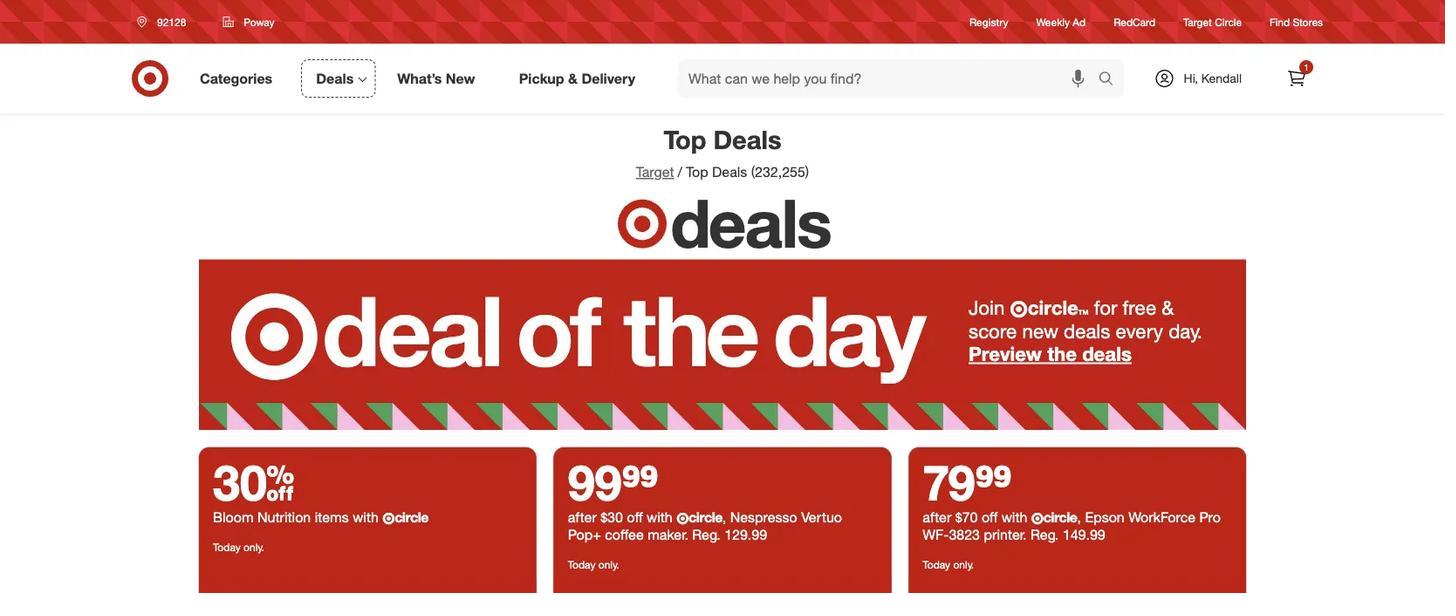 Task type: describe. For each thing, give the bounding box(es) containing it.
circle for after $30 off with
[[689, 510, 723, 527]]

with for 79
[[1002, 510, 1028, 527]]

ad
[[1073, 15, 1086, 28]]

maker.
[[648, 527, 689, 544]]

score
[[969, 319, 1017, 343]]

bloom
[[213, 510, 254, 527]]

vertuo
[[802, 510, 842, 527]]

pop+ coffee
[[568, 527, 644, 544]]

after for 99
[[568, 510, 597, 527]]

target circle link
[[1184, 14, 1242, 29]]

search button
[[1091, 59, 1133, 101]]

items
[[315, 510, 349, 527]]

hi, kendall
[[1184, 71, 1242, 86]]

129.99
[[725, 527, 767, 544]]

find
[[1270, 15, 1290, 28]]

target deal of the day image for after $70 off with
[[909, 579, 1247, 594]]

, nespresso vertuo pop+ coffee maker. reg. 129.99
[[568, 510, 842, 544]]

new
[[1023, 319, 1059, 343]]

today for 79
[[923, 558, 951, 572]]

deals link
[[301, 59, 376, 98]]

1 vertical spatial top
[[686, 164, 709, 181]]

after $30 off with
[[568, 510, 677, 527]]

circle for bloom nutrition items with
[[395, 510, 429, 527]]

2 vertical spatial deals
[[712, 164, 748, 181]]

$70
[[956, 510, 978, 527]]

99 99
[[568, 453, 659, 512]]

deals down the tm
[[1064, 319, 1111, 343]]

1
[[1304, 62, 1309, 72]]

0 vertical spatial top
[[664, 124, 707, 155]]

target link
[[636, 164, 674, 181]]

wf-
[[923, 527, 949, 544]]

join ◎ circle tm
[[969, 295, 1089, 319]]

weekly
[[1037, 15, 1070, 28]]

1 vertical spatial deals
[[714, 124, 782, 155]]

off for 99
[[627, 510, 643, 527]]

pro
[[1200, 510, 1221, 527]]

& inside for free & score new deals every day. preview the deals
[[1162, 295, 1175, 319]]

99 for 99
[[622, 453, 659, 512]]

epson
[[1086, 510, 1125, 527]]

the
[[1048, 342, 1077, 366]]

printer.
[[984, 527, 1027, 544]]

every
[[1116, 319, 1164, 343]]

only. for 79
[[954, 558, 974, 572]]

79
[[923, 453, 976, 512]]

pickup
[[519, 70, 564, 87]]

92128 button
[[126, 6, 205, 38]]

workforce
[[1129, 510, 1196, 527]]

bloom nutrition items with
[[213, 510, 383, 527]]

new
[[446, 70, 475, 87]]

preview
[[969, 342, 1042, 366]]

what's
[[397, 70, 442, 87]]

join
[[969, 295, 1005, 319]]

tm
[[1079, 308, 1089, 316]]

◎
[[1011, 299, 1028, 318]]

79 99
[[923, 453, 1012, 512]]

0 horizontal spatial today only.
[[213, 541, 264, 554]]

poway button
[[212, 6, 286, 38]]

redcard link
[[1114, 14, 1156, 29]]

after $70 off with
[[923, 510, 1032, 527]]

99 for 79
[[976, 453, 1012, 512]]

weekly ad
[[1037, 15, 1086, 28]]

0 horizontal spatial today
[[213, 541, 241, 554]]

circle for after $70 off with
[[1044, 510, 1078, 527]]

find stores link
[[1270, 14, 1324, 29]]

today for 99
[[568, 558, 596, 572]]

1 with from the left
[[353, 510, 379, 527]]

What can we help you find? suggestions appear below search field
[[678, 59, 1103, 98]]



Task type: locate. For each thing, give the bounding box(es) containing it.
, for 99 99
[[723, 510, 727, 527]]

find stores
[[1270, 15, 1324, 28]]

top right /
[[686, 164, 709, 181]]

nutrition
[[258, 510, 311, 527]]

1 reg. from the left
[[693, 527, 721, 544]]

registry link
[[970, 14, 1009, 29]]

reg. right maker.
[[693, 527, 721, 544]]

2 horizontal spatial with
[[1002, 510, 1028, 527]]

target circle
[[1184, 15, 1242, 28]]

today only. down pop+ coffee
[[568, 558, 619, 572]]

/
[[678, 164, 683, 181]]

pickup & delivery link
[[504, 59, 657, 98]]

categories
[[200, 70, 273, 87]]

deals
[[316, 70, 354, 87], [714, 124, 782, 155], [712, 164, 748, 181]]

with up maker.
[[647, 510, 673, 527]]

1 link
[[1278, 59, 1317, 98]]

1 horizontal spatial ,
[[1078, 510, 1082, 527]]

what's new link
[[383, 59, 497, 98]]

1 horizontal spatial &
[[1162, 295, 1175, 319]]

1 after from the left
[[568, 510, 597, 527]]

deals right /
[[712, 164, 748, 181]]

& right free
[[1162, 295, 1175, 319]]

target
[[1184, 15, 1213, 28], [636, 164, 674, 181]]

1 horizontal spatial after
[[923, 510, 952, 527]]

target deal of the day image
[[199, 260, 1247, 430], [909, 579, 1247, 594], [199, 579, 537, 594], [554, 579, 892, 594]]

only. for 99
[[599, 558, 619, 572]]

with for 99
[[647, 510, 673, 527]]

after up wf-
[[923, 510, 952, 527]]

today down bloom
[[213, 541, 241, 554]]

kendall
[[1202, 71, 1242, 86]]

92128
[[157, 15, 186, 28]]

today only. down bloom
[[213, 541, 264, 554]]

top up /
[[664, 124, 707, 155]]

deals right the the
[[1083, 342, 1132, 366]]

with right the items
[[353, 510, 379, 527]]

today only. for 99 99
[[568, 558, 619, 572]]

1 horizontal spatial off
[[982, 510, 998, 527]]

99
[[568, 453, 622, 512], [622, 453, 659, 512], [976, 453, 1012, 512]]

redcard
[[1114, 15, 1156, 28]]

circle
[[1028, 295, 1079, 319], [395, 510, 429, 527], [689, 510, 723, 527], [1044, 510, 1078, 527]]

1 horizontal spatial today
[[568, 558, 596, 572]]

3 with from the left
[[1002, 510, 1028, 527]]

30
[[213, 453, 295, 512]]

0 horizontal spatial &
[[568, 70, 578, 87]]

pickup & delivery
[[519, 70, 636, 87]]

deals down (232,255)
[[671, 182, 831, 263]]

reg. left 149.99 at the right of page
[[1031, 527, 1059, 544]]

stores
[[1293, 15, 1324, 28]]

registry
[[970, 15, 1009, 28]]

1 horizontal spatial with
[[647, 510, 673, 527]]

target inside top deals target / top deals (232,255)
[[636, 164, 674, 181]]

0 horizontal spatial off
[[627, 510, 643, 527]]

today
[[213, 541, 241, 554], [568, 558, 596, 572], [923, 558, 951, 572]]

delivery
[[582, 70, 636, 87]]

& right pickup
[[568, 70, 578, 87]]

(232,255)
[[751, 164, 809, 181]]

2 after from the left
[[923, 510, 952, 527]]

for
[[1095, 295, 1118, 319]]

reg.
[[693, 527, 721, 544], [1031, 527, 1059, 544]]

0 horizontal spatial ,
[[723, 510, 727, 527]]

nespresso
[[730, 510, 798, 527]]

target image
[[615, 195, 671, 253]]

1 vertical spatial &
[[1162, 295, 1175, 319]]

off for 79
[[982, 510, 998, 527]]

target inside target circle link
[[1184, 15, 1213, 28]]

&
[[568, 70, 578, 87], [1162, 295, 1175, 319]]

1 , from the left
[[723, 510, 727, 527]]

today only.
[[213, 541, 264, 554], [568, 558, 619, 572], [923, 558, 974, 572]]

2 reg. from the left
[[1031, 527, 1059, 544]]

1 off from the left
[[627, 510, 643, 527]]

target deal of the day image for after $30 off with
[[554, 579, 892, 594]]

99 up printer.
[[976, 453, 1012, 512]]

3 99 from the left
[[976, 453, 1012, 512]]

after
[[568, 510, 597, 527], [923, 510, 952, 527]]

poway
[[244, 15, 275, 28]]

only.
[[244, 541, 264, 554], [599, 558, 619, 572], [954, 558, 974, 572]]

$30
[[601, 510, 623, 527]]

0 vertical spatial &
[[568, 70, 578, 87]]

off right $30
[[627, 510, 643, 527]]

search
[[1091, 72, 1133, 89]]

top
[[664, 124, 707, 155], [686, 164, 709, 181]]

0 horizontal spatial after
[[568, 510, 597, 527]]

categories link
[[185, 59, 294, 98]]

1 horizontal spatial target
[[1184, 15, 1213, 28]]

1 horizontal spatial reg.
[[1031, 527, 1059, 544]]

after for 79
[[923, 510, 952, 527]]

0 vertical spatial deals
[[316, 70, 354, 87]]

1 horizontal spatial only.
[[599, 558, 619, 572]]

reg. inside , epson workforce pro wf-3823 printer. reg. 149.99
[[1031, 527, 1059, 544]]

, up 129.99
[[723, 510, 727, 527]]

1 vertical spatial target
[[636, 164, 674, 181]]

deals left what's
[[316, 70, 354, 87]]

reg. inside , nespresso vertuo pop+ coffee maker. reg. 129.99
[[693, 527, 721, 544]]

for free & score new deals every day. preview the deals
[[969, 295, 1203, 366]]

149.99
[[1063, 527, 1106, 544]]

, inside , nespresso vertuo pop+ coffee maker. reg. 129.99
[[723, 510, 727, 527]]

0 horizontal spatial only.
[[244, 541, 264, 554]]

2 off from the left
[[982, 510, 998, 527]]

off right $70
[[982, 510, 998, 527]]

free
[[1123, 295, 1157, 319]]

0 horizontal spatial with
[[353, 510, 379, 527]]

today down pop+ coffee
[[568, 558, 596, 572]]

target deal of the day image for bloom nutrition items with
[[199, 579, 537, 594]]

99 up pop+ coffee
[[568, 453, 622, 512]]

today down wf-
[[923, 558, 951, 572]]

1 horizontal spatial today only.
[[568, 558, 619, 572]]

circle
[[1215, 15, 1242, 28]]

day.
[[1169, 319, 1203, 343]]

, for 79 99
[[1078, 510, 1082, 527]]

with
[[353, 510, 379, 527], [647, 510, 673, 527], [1002, 510, 1028, 527]]

deals
[[671, 182, 831, 263], [1064, 319, 1111, 343], [1083, 342, 1132, 366]]

99 up maker.
[[622, 453, 659, 512]]

1 99 from the left
[[568, 453, 622, 512]]

after up pop+ coffee
[[568, 510, 597, 527]]

2 horizontal spatial today only.
[[923, 558, 974, 572]]

, epson workforce pro wf-3823 printer. reg. 149.99
[[923, 510, 1221, 544]]

3823
[[949, 527, 980, 544]]

with up printer.
[[1002, 510, 1028, 527]]

only. down 3823
[[954, 558, 974, 572]]

2 horizontal spatial today
[[923, 558, 951, 572]]

2 , from the left
[[1078, 510, 1082, 527]]

0 vertical spatial target
[[1184, 15, 1213, 28]]

2 horizontal spatial only.
[[954, 558, 974, 572]]

deals up (232,255)
[[714, 124, 782, 155]]

, up 149.99 at the right of page
[[1078, 510, 1082, 527]]

0 horizontal spatial reg.
[[693, 527, 721, 544]]

weekly ad link
[[1037, 14, 1086, 29]]

,
[[723, 510, 727, 527], [1078, 510, 1082, 527]]

2 with from the left
[[647, 510, 673, 527]]

hi,
[[1184, 71, 1199, 86]]

what's new
[[397, 70, 475, 87]]

off
[[627, 510, 643, 527], [982, 510, 998, 527]]

today only. for 79 99
[[923, 558, 974, 572]]

only. down pop+ coffee
[[599, 558, 619, 572]]

2 99 from the left
[[622, 453, 659, 512]]

target left /
[[636, 164, 674, 181]]

, inside , epson workforce pro wf-3823 printer. reg. 149.99
[[1078, 510, 1082, 527]]

0 horizontal spatial target
[[636, 164, 674, 181]]

top deals target / top deals (232,255)
[[636, 124, 809, 181]]

only. down bloom
[[244, 541, 264, 554]]

target left circle
[[1184, 15, 1213, 28]]

today only. down wf-
[[923, 558, 974, 572]]



Task type: vqa. For each thing, say whether or not it's contained in the screenshot.
Sugar
no



